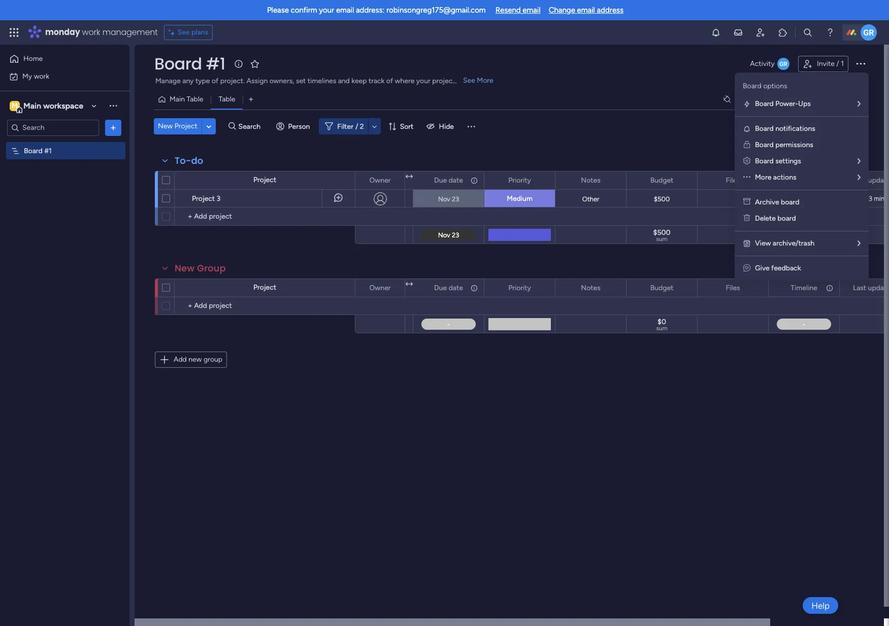 Task type: vqa. For each thing, say whether or not it's contained in the screenshot.
right 'List Arrow' ICON
no



Task type: describe. For each thing, give the bounding box(es) containing it.
invite members image
[[756, 27, 766, 38]]

1 vertical spatial your
[[416, 77, 431, 85]]

activity button
[[746, 56, 794, 72]]

view
[[755, 239, 771, 248]]

new
[[189, 356, 202, 364]]

address:
[[356, 6, 385, 15]]

options
[[764, 82, 788, 90]]

3
[[217, 195, 221, 203]]

update for 1st last update field from the bottom
[[868, 284, 890, 292]]

resend email link
[[496, 6, 541, 15]]

notifications image
[[711, 27, 721, 38]]

2 notes field from the top
[[579, 283, 603, 294]]

$0 sum
[[656, 318, 668, 332]]

search everything image
[[803, 27, 813, 38]]

help button
[[803, 598, 839, 615]]

any
[[182, 77, 194, 85]]

new group
[[175, 262, 226, 275]]

m
[[12, 101, 18, 110]]

filter
[[337, 122, 354, 131]]

other
[[582, 196, 600, 203]]

add new group
[[174, 356, 223, 364]]

dapulse addbtn image
[[727, 198, 730, 202]]

owner for 2nd owner field from the bottom of the page
[[370, 176, 391, 185]]

see plans button
[[164, 25, 213, 40]]

home button
[[6, 51, 109, 67]]

robinsongreg175@gmail.com
[[387, 6, 486, 15]]

1
[[841, 59, 844, 68]]

main table
[[170, 95, 203, 104]]

v2 user feedback image
[[744, 264, 751, 273]]

to-
[[175, 154, 191, 167]]

select product image
[[9, 27, 19, 38]]

archive/trash
[[773, 239, 815, 248]]

board right board notifications "image"
[[755, 124, 774, 133]]

list arrow image for board settings
[[858, 158, 861, 165]]

#1 inside the board #1 list box
[[44, 147, 52, 155]]

integrate
[[735, 95, 764, 104]]

resend
[[496, 6, 521, 15]]

new for new group
[[175, 262, 195, 275]]

/ for 1
[[837, 59, 840, 68]]

inbox image
[[734, 27, 744, 38]]

medium
[[507, 195, 533, 203]]

2
[[360, 122, 364, 131]]

change email address
[[549, 6, 624, 15]]

invite
[[817, 59, 835, 68]]

resend email
[[496, 6, 541, 15]]

menu containing board options
[[735, 73, 869, 281]]

see more link
[[462, 76, 495, 86]]

1 email from the left
[[336, 6, 354, 15]]

help
[[812, 601, 830, 611]]

angle down image
[[207, 123, 211, 130]]

2 files field from the top
[[724, 283, 743, 294]]

hide button
[[423, 118, 460, 135]]

project.
[[220, 77, 245, 85]]

last update for 2nd last update field from the bottom
[[853, 176, 890, 185]]

$0
[[658, 318, 666, 327]]

2 timeline field from the top
[[789, 283, 820, 294]]

1 owner field from the top
[[367, 175, 393, 186]]

dapulse archived image
[[744, 198, 751, 207]]

1 timeline field from the top
[[789, 175, 820, 186]]

options image
[[108, 123, 118, 133]]

timelines
[[308, 77, 336, 85]]

board #1 list box
[[0, 140, 130, 297]]

where
[[395, 77, 415, 85]]

options image
[[855, 57, 867, 69]]

see for see plans
[[178, 28, 190, 37]]

monday
[[45, 26, 80, 38]]

1 files from the top
[[726, 176, 740, 185]]

$500 sum
[[654, 229, 671, 243]]

email for change email address
[[577, 6, 595, 15]]

menu image
[[466, 121, 477, 132]]

arrow down image
[[369, 120, 381, 133]]

project
[[432, 77, 455, 85]]

1 notes from the top
[[581, 176, 601, 185]]

assign
[[247, 77, 268, 85]]

board for archive board
[[781, 198, 800, 207]]

person button
[[272, 118, 316, 135]]

add view image
[[249, 96, 253, 103]]

board options
[[743, 82, 788, 90]]

board up integrate
[[743, 82, 762, 90]]

main for main workspace
[[23, 101, 41, 110]]

nov
[[438, 195, 451, 203]]

more inside "link"
[[477, 76, 494, 85]]

give feedback
[[755, 264, 801, 273]]

table button
[[211, 91, 243, 108]]

table inside button
[[219, 95, 235, 104]]

track
[[369, 77, 385, 85]]

43
[[865, 195, 873, 203]]

1 due from the top
[[434, 176, 447, 185]]

sort
[[400, 122, 414, 131]]

2 budget field from the top
[[648, 283, 676, 294]]

new project button
[[154, 118, 202, 135]]

2 budget from the top
[[651, 284, 674, 292]]

add
[[174, 356, 187, 364]]

1 notes field from the top
[[579, 175, 603, 186]]

give
[[755, 264, 770, 273]]

Search in workspace field
[[21, 122, 85, 134]]

board settings
[[755, 157, 802, 166]]

2 files from the top
[[726, 284, 740, 292]]

last update for 1st last update field from the bottom
[[853, 284, 890, 292]]

no file image
[[728, 193, 737, 205]]

delete board
[[755, 214, 796, 223]]

please confirm your email address: robinsongreg175@gmail.com
[[267, 6, 486, 15]]

list arrow image for view archive/trash
[[858, 240, 861, 247]]

43 minut
[[865, 195, 890, 203]]

type
[[196, 77, 210, 85]]

1 last update field from the top
[[851, 175, 890, 186]]

my
[[22, 72, 32, 81]]

dapulse integrations image
[[724, 96, 731, 103]]

management
[[102, 26, 158, 38]]

manage
[[155, 77, 181, 85]]

workspace selection element
[[10, 100, 85, 113]]

help image
[[826, 27, 836, 38]]

board power-ups
[[755, 100, 811, 108]]

1 of from the left
[[212, 77, 219, 85]]

board notifications
[[755, 124, 816, 133]]

power-
[[776, 100, 799, 108]]

archive
[[755, 198, 780, 207]]

list arrow image for board power-ups
[[858, 101, 861, 108]]

board inside list box
[[24, 147, 43, 155]]

list arrow image for more actions
[[858, 174, 861, 181]]

table inside 'main table' button
[[187, 95, 203, 104]]

new project
[[158, 122, 198, 131]]

main table button
[[154, 91, 211, 108]]

add to favorites image
[[250, 59, 260, 69]]

sort button
[[384, 118, 420, 135]]

1 + add project text field from the top
[[180, 211, 351, 223]]

23
[[452, 195, 459, 203]]

/ for 2
[[356, 122, 358, 131]]

apps image
[[778, 27, 788, 38]]

activity
[[750, 59, 775, 68]]

2 due date from the top
[[434, 284, 463, 292]]

workspace image
[[10, 100, 20, 112]]

view archive/trash image
[[743, 240, 751, 248]]

main for main table
[[170, 95, 185, 104]]

2 due date field from the top
[[432, 283, 466, 294]]

archive board
[[755, 198, 800, 207]]

group
[[204, 356, 223, 364]]

email for resend email
[[523, 6, 541, 15]]



Task type: locate. For each thing, give the bounding box(es) containing it.
1 vertical spatial column information image
[[826, 284, 834, 292]]

$500 for $500
[[654, 195, 670, 203]]

Timeline field
[[789, 175, 820, 186], [789, 283, 820, 294]]

0 vertical spatial owner field
[[367, 175, 393, 186]]

permissions
[[776, 141, 814, 149]]

update
[[868, 176, 890, 185], [868, 284, 890, 292]]

notifications
[[776, 124, 816, 133]]

priority field right column information image
[[506, 283, 534, 294]]

board #1
[[154, 52, 225, 75], [24, 147, 52, 155]]

$500
[[654, 195, 670, 203], [654, 229, 671, 237]]

due up nov
[[434, 176, 447, 185]]

0 vertical spatial new
[[158, 122, 173, 131]]

1 vertical spatial notes
[[581, 284, 601, 292]]

Priority field
[[506, 175, 534, 186], [506, 283, 534, 294]]

0 horizontal spatial column information image
[[470, 177, 479, 185]]

0 horizontal spatial your
[[319, 6, 334, 15]]

1 vertical spatial files field
[[724, 283, 743, 294]]

project
[[175, 122, 198, 131], [253, 176, 276, 184], [192, 195, 215, 203], [253, 283, 276, 292]]

board for delete board
[[778, 214, 796, 223]]

1 vertical spatial priority field
[[506, 283, 534, 294]]

work right the monday
[[82, 26, 100, 38]]

show board description image
[[233, 59, 245, 69]]

2 update from the top
[[868, 284, 890, 292]]

2 priority from the top
[[509, 284, 531, 292]]

1 vertical spatial owner
[[370, 284, 391, 292]]

board down archive board
[[778, 214, 796, 223]]

1 update from the top
[[868, 176, 890, 185]]

change email address link
[[549, 6, 624, 15]]

main inside button
[[170, 95, 185, 104]]

Owner field
[[367, 175, 393, 186], [367, 283, 393, 294]]

sum for $500
[[656, 236, 668, 243]]

new for new project
[[158, 122, 173, 131]]

my work
[[22, 72, 49, 81]]

1 horizontal spatial /
[[837, 59, 840, 68]]

0 vertical spatial /
[[837, 59, 840, 68]]

0 vertical spatial #1
[[206, 52, 225, 75]]

more right project at top
[[477, 76, 494, 85]]

board #1 up any at the left top of page
[[154, 52, 225, 75]]

2 sum from the top
[[656, 325, 668, 332]]

your right confirm
[[319, 6, 334, 15]]

delete
[[755, 214, 776, 223]]

owner for 1st owner field from the bottom
[[370, 284, 391, 292]]

0 horizontal spatial new
[[158, 122, 173, 131]]

see plans
[[178, 28, 208, 37]]

hide
[[439, 122, 454, 131]]

sum inside $500 sum
[[656, 236, 668, 243]]

new
[[158, 122, 173, 131], [175, 262, 195, 275]]

see right project at top
[[463, 76, 475, 85]]

nov 23
[[438, 195, 459, 203]]

due
[[434, 176, 447, 185], [434, 284, 447, 292]]

Notes field
[[579, 175, 603, 186], [579, 283, 603, 294]]

2 due from the top
[[434, 284, 447, 292]]

date up '23'
[[449, 176, 463, 185]]

home
[[23, 54, 43, 63]]

actions
[[774, 173, 797, 182]]

1 horizontal spatial board #1
[[154, 52, 225, 75]]

board up any at the left top of page
[[154, 52, 202, 75]]

last for 2nd last update field from the bottom
[[853, 176, 867, 185]]

v2 permission outline image
[[744, 141, 750, 149]]

1 vertical spatial budget field
[[648, 283, 676, 294]]

v2 search image
[[229, 121, 236, 132]]

invite / 1 button
[[799, 56, 849, 72]]

1 last from the top
[[853, 176, 867, 185]]

timeline down settings
[[791, 176, 818, 185]]

1 horizontal spatial #1
[[206, 52, 225, 75]]

0 vertical spatial $500
[[654, 195, 670, 203]]

0 vertical spatial files field
[[724, 175, 743, 186]]

1 due date field from the top
[[432, 175, 466, 186]]

settings
[[776, 157, 802, 166]]

1 horizontal spatial of
[[387, 77, 393, 85]]

due date
[[434, 176, 463, 185], [434, 284, 463, 292]]

board power-ups image
[[743, 100, 751, 108]]

due date field up nov 23
[[432, 175, 466, 186]]

list arrow image
[[858, 174, 861, 181], [858, 240, 861, 247]]

owner field left v2 expand column icon
[[367, 283, 393, 294]]

1 horizontal spatial table
[[219, 95, 235, 104]]

new inside field
[[175, 262, 195, 275]]

monday work management
[[45, 26, 158, 38]]

main workspace
[[23, 101, 83, 110]]

1 vertical spatial date
[[449, 284, 463, 292]]

0 vertical spatial budget field
[[648, 175, 676, 186]]

1 vertical spatial board
[[778, 214, 796, 223]]

0 vertical spatial owner
[[370, 176, 391, 185]]

0 vertical spatial due
[[434, 176, 447, 185]]

your
[[319, 6, 334, 15], [416, 77, 431, 85]]

1 list arrow image from the top
[[858, 101, 861, 108]]

last for 1st last update field from the bottom
[[853, 284, 867, 292]]

1 files field from the top
[[724, 175, 743, 186]]

Files field
[[724, 175, 743, 186], [724, 283, 743, 294]]

list arrow image
[[858, 101, 861, 108], [858, 158, 861, 165]]

1 vertical spatial update
[[868, 284, 890, 292]]

0 vertical spatial notes
[[581, 176, 601, 185]]

please
[[267, 6, 289, 15]]

main inside workspace selection element
[[23, 101, 41, 110]]

0 vertical spatial more
[[477, 76, 494, 85]]

1 due date from the top
[[434, 176, 463, 185]]

0 vertical spatial see
[[178, 28, 190, 37]]

#1 down "search in workspace" field
[[44, 147, 52, 155]]

1 vertical spatial files
[[726, 284, 740, 292]]

board permissions
[[755, 141, 814, 149]]

plans
[[192, 28, 208, 37]]

workspace options image
[[108, 101, 118, 111]]

collapse board header image
[[859, 96, 867, 104]]

1 vertical spatial list arrow image
[[858, 240, 861, 247]]

1 horizontal spatial more
[[755, 173, 772, 182]]

1 vertical spatial budget
[[651, 284, 674, 292]]

dapulse admin menu image
[[744, 157, 751, 166]]

of right type
[[212, 77, 219, 85]]

+ Add project text field
[[180, 211, 351, 223], [180, 300, 351, 312]]

1 vertical spatial timeline
[[791, 284, 818, 292]]

/ inside button
[[837, 59, 840, 68]]

0 vertical spatial files
[[726, 176, 740, 185]]

owner left v2 expand column image
[[370, 176, 391, 185]]

your right where
[[416, 77, 431, 85]]

2 date from the top
[[449, 284, 463, 292]]

priority field up medium
[[506, 175, 534, 186]]

1 vertical spatial priority
[[509, 284, 531, 292]]

work for monday
[[82, 26, 100, 38]]

1 vertical spatial owner field
[[367, 283, 393, 294]]

/
[[837, 59, 840, 68], [356, 122, 358, 131]]

board right the board power-ups image
[[755, 100, 774, 108]]

2 timeline from the top
[[791, 284, 818, 292]]

1 priority from the top
[[509, 176, 531, 185]]

my work button
[[6, 68, 109, 85]]

2 last from the top
[[853, 284, 867, 292]]

owners,
[[270, 77, 294, 85]]

new down 'main table' button on the top
[[158, 122, 173, 131]]

timeline for 1st the timeline field
[[791, 176, 818, 185]]

timeline field down feedback
[[789, 283, 820, 294]]

0 vertical spatial board
[[781, 198, 800, 207]]

2 + add project text field from the top
[[180, 300, 351, 312]]

1 vertical spatial due date
[[434, 284, 463, 292]]

2 last update from the top
[[853, 284, 890, 292]]

ups
[[799, 100, 811, 108]]

automate
[[793, 95, 825, 104]]

update for 2nd last update field from the bottom
[[868, 176, 890, 185]]

0 vertical spatial + add project text field
[[180, 211, 351, 223]]

invite / 1
[[817, 59, 844, 68]]

priority right column information image
[[509, 284, 531, 292]]

work for my
[[34, 72, 49, 81]]

New Group field
[[172, 262, 228, 275]]

2 email from the left
[[523, 6, 541, 15]]

0 horizontal spatial email
[[336, 6, 354, 15]]

$500 for $500 sum
[[654, 229, 671, 237]]

address
[[597, 6, 624, 15]]

2 owner from the top
[[370, 284, 391, 292]]

new inside button
[[158, 122, 173, 131]]

2 list arrow image from the top
[[858, 240, 861, 247]]

due date field left column information image
[[432, 283, 466, 294]]

0 vertical spatial budget
[[651, 176, 674, 185]]

1 vertical spatial $500
[[654, 229, 671, 237]]

1 budget from the top
[[651, 176, 674, 185]]

0 vertical spatial board #1
[[154, 52, 225, 75]]

v2 delete line image
[[744, 214, 751, 223]]

person
[[288, 122, 310, 131]]

0 horizontal spatial table
[[187, 95, 203, 104]]

0 vertical spatial sum
[[656, 236, 668, 243]]

1 date from the top
[[449, 176, 463, 185]]

work inside 'button'
[[34, 72, 49, 81]]

/ left 1
[[837, 59, 840, 68]]

#1
[[206, 52, 225, 75], [44, 147, 52, 155]]

0 horizontal spatial board #1
[[24, 147, 52, 155]]

and
[[338, 77, 350, 85]]

date left column information image
[[449, 284, 463, 292]]

2 table from the left
[[219, 95, 235, 104]]

1 vertical spatial see
[[463, 76, 475, 85]]

main
[[170, 95, 185, 104], [23, 101, 41, 110]]

email right change
[[577, 6, 595, 15]]

#1 up type
[[206, 52, 225, 75]]

0 vertical spatial column information image
[[470, 177, 479, 185]]

1 vertical spatial last update field
[[851, 283, 890, 294]]

v2 expand column image
[[406, 173, 413, 181]]

0 vertical spatial priority field
[[506, 175, 534, 186]]

manage any type of project. assign owners, set timelines and keep track of where your project stands.
[[155, 77, 480, 85]]

1 vertical spatial last
[[853, 284, 867, 292]]

work right my on the left top of the page
[[34, 72, 49, 81]]

add new group button
[[155, 352, 227, 368]]

filter / 2
[[337, 122, 364, 131]]

board #1 down "search in workspace" field
[[24, 147, 52, 155]]

due date left column information image
[[434, 284, 463, 292]]

notes
[[581, 176, 601, 185], [581, 284, 601, 292]]

1 horizontal spatial main
[[170, 95, 185, 104]]

to-do
[[175, 154, 203, 167]]

1 table from the left
[[187, 95, 203, 104]]

0 horizontal spatial more
[[477, 76, 494, 85]]

timeline for second the timeline field from the top of the page
[[791, 284, 818, 292]]

1 budget field from the top
[[648, 175, 676, 186]]

menu
[[735, 73, 869, 281]]

see left plans
[[178, 28, 190, 37]]

0 horizontal spatial work
[[34, 72, 49, 81]]

set
[[296, 77, 306, 85]]

1 vertical spatial board #1
[[24, 147, 52, 155]]

1 vertical spatial last update
[[853, 284, 890, 292]]

0 horizontal spatial main
[[23, 101, 41, 110]]

3 email from the left
[[577, 6, 595, 15]]

/ left 2
[[356, 122, 358, 131]]

project 3
[[192, 195, 221, 203]]

0 vertical spatial work
[[82, 26, 100, 38]]

0 horizontal spatial of
[[212, 77, 219, 85]]

more right more dots image on the top right of page
[[755, 173, 772, 182]]

1 horizontal spatial your
[[416, 77, 431, 85]]

0 vertical spatial timeline
[[791, 176, 818, 185]]

email right resend
[[523, 6, 541, 15]]

more dots image
[[744, 173, 751, 182]]

stands.
[[457, 77, 480, 85]]

Budget field
[[648, 175, 676, 186], [648, 283, 676, 294]]

column information image for to-do
[[470, 177, 479, 185]]

0 vertical spatial priority
[[509, 176, 531, 185]]

owner field left v2 expand column image
[[367, 175, 393, 186]]

1 vertical spatial more
[[755, 173, 772, 182]]

option
[[0, 142, 130, 144]]

1 last update from the top
[[853, 176, 890, 185]]

0 horizontal spatial /
[[356, 122, 358, 131]]

1 priority field from the top
[[506, 175, 534, 186]]

0 vertical spatial update
[[868, 176, 890, 185]]

1 horizontal spatial email
[[523, 6, 541, 15]]

keep
[[352, 77, 367, 85]]

1 vertical spatial timeline field
[[789, 283, 820, 294]]

see
[[178, 28, 190, 37], [463, 76, 475, 85]]

Due date field
[[432, 175, 466, 186], [432, 283, 466, 294]]

1 vertical spatial + add project text field
[[180, 300, 351, 312]]

confirm
[[291, 6, 317, 15]]

1 vertical spatial work
[[34, 72, 49, 81]]

1 vertical spatial sum
[[656, 325, 668, 332]]

1 vertical spatial new
[[175, 262, 195, 275]]

2 last update field from the top
[[851, 283, 890, 294]]

email
[[336, 6, 354, 15], [523, 6, 541, 15], [577, 6, 595, 15]]

Board #1 field
[[152, 52, 228, 75]]

of right track
[[387, 77, 393, 85]]

2 priority field from the top
[[506, 283, 534, 294]]

0 vertical spatial date
[[449, 176, 463, 185]]

board
[[154, 52, 202, 75], [743, 82, 762, 90], [755, 100, 774, 108], [755, 124, 774, 133], [755, 141, 774, 149], [24, 147, 43, 155], [755, 157, 774, 166]]

board down "search in workspace" field
[[24, 147, 43, 155]]

Search field
[[236, 119, 266, 134]]

0 vertical spatial due date
[[434, 176, 463, 185]]

1 vertical spatial /
[[356, 122, 358, 131]]

do
[[191, 154, 203, 167]]

see inside "link"
[[463, 76, 475, 85]]

board right v2 permission outline icon
[[755, 141, 774, 149]]

Last update field
[[851, 175, 890, 186], [851, 283, 890, 294]]

1 horizontal spatial column information image
[[826, 284, 834, 292]]

see more
[[463, 76, 494, 85]]

1 vertical spatial due date field
[[432, 283, 466, 294]]

0 vertical spatial list arrow image
[[858, 174, 861, 181]]

column information image
[[470, 177, 479, 185], [826, 284, 834, 292]]

board notifications image
[[743, 125, 751, 133]]

2 horizontal spatial email
[[577, 6, 595, 15]]

column information image for new group
[[826, 284, 834, 292]]

v2 expand column image
[[406, 280, 413, 289]]

see inside button
[[178, 28, 190, 37]]

1 list arrow image from the top
[[858, 174, 861, 181]]

0 horizontal spatial #1
[[44, 147, 52, 155]]

sum
[[656, 236, 668, 243], [656, 325, 668, 332]]

2 of from the left
[[387, 77, 393, 85]]

view archive/trash
[[755, 239, 815, 248]]

files
[[726, 176, 740, 185], [726, 284, 740, 292]]

last update
[[853, 176, 890, 185], [853, 284, 890, 292]]

1 horizontal spatial see
[[463, 76, 475, 85]]

table down any at the left top of page
[[187, 95, 203, 104]]

sum for $0
[[656, 325, 668, 332]]

table down the project.
[[219, 95, 235, 104]]

due right v2 expand column icon
[[434, 284, 447, 292]]

main down the "manage"
[[170, 95, 185, 104]]

greg robinson image
[[861, 24, 877, 41]]

priority up medium
[[509, 176, 531, 185]]

0 vertical spatial your
[[319, 6, 334, 15]]

timeline field down settings
[[789, 175, 820, 186]]

autopilot image
[[781, 93, 789, 106]]

1 owner from the top
[[370, 176, 391, 185]]

1 horizontal spatial new
[[175, 262, 195, 275]]

board #1 inside list box
[[24, 147, 52, 155]]

1 sum from the top
[[656, 236, 668, 243]]

0 vertical spatial last update field
[[851, 175, 890, 186]]

0 vertical spatial last
[[853, 176, 867, 185]]

0 vertical spatial last update
[[853, 176, 890, 185]]

1 timeline from the top
[[791, 176, 818, 185]]

To-do field
[[172, 154, 206, 168]]

group
[[197, 262, 226, 275]]

project inside button
[[175, 122, 198, 131]]

0 vertical spatial notes field
[[579, 175, 603, 186]]

owner left v2 expand column icon
[[370, 284, 391, 292]]

1 horizontal spatial work
[[82, 26, 100, 38]]

2 notes from the top
[[581, 284, 601, 292]]

email left address:
[[336, 6, 354, 15]]

2 list arrow image from the top
[[858, 158, 861, 165]]

column information image
[[470, 284, 479, 292]]

board right dapulse admin menu image
[[755, 157, 774, 166]]

priority
[[509, 176, 531, 185], [509, 284, 531, 292]]

board up delete board
[[781, 198, 800, 207]]

last
[[853, 176, 867, 185], [853, 284, 867, 292]]

2 owner field from the top
[[367, 283, 393, 294]]

due date up nov 23
[[434, 176, 463, 185]]

see for see more
[[463, 76, 475, 85]]

timeline down feedback
[[791, 284, 818, 292]]

workspace
[[43, 101, 83, 110]]

0 vertical spatial timeline field
[[789, 175, 820, 186]]

0 vertical spatial list arrow image
[[858, 101, 861, 108]]

of
[[212, 77, 219, 85], [387, 77, 393, 85]]

new left the group
[[175, 262, 195, 275]]

1 vertical spatial due
[[434, 284, 447, 292]]

change
[[549, 6, 576, 15]]

1 vertical spatial notes field
[[579, 283, 603, 294]]

0 vertical spatial due date field
[[432, 175, 466, 186]]

1 vertical spatial #1
[[44, 147, 52, 155]]

main right workspace "image"
[[23, 101, 41, 110]]

0 horizontal spatial see
[[178, 28, 190, 37]]

1 vertical spatial list arrow image
[[858, 158, 861, 165]]



